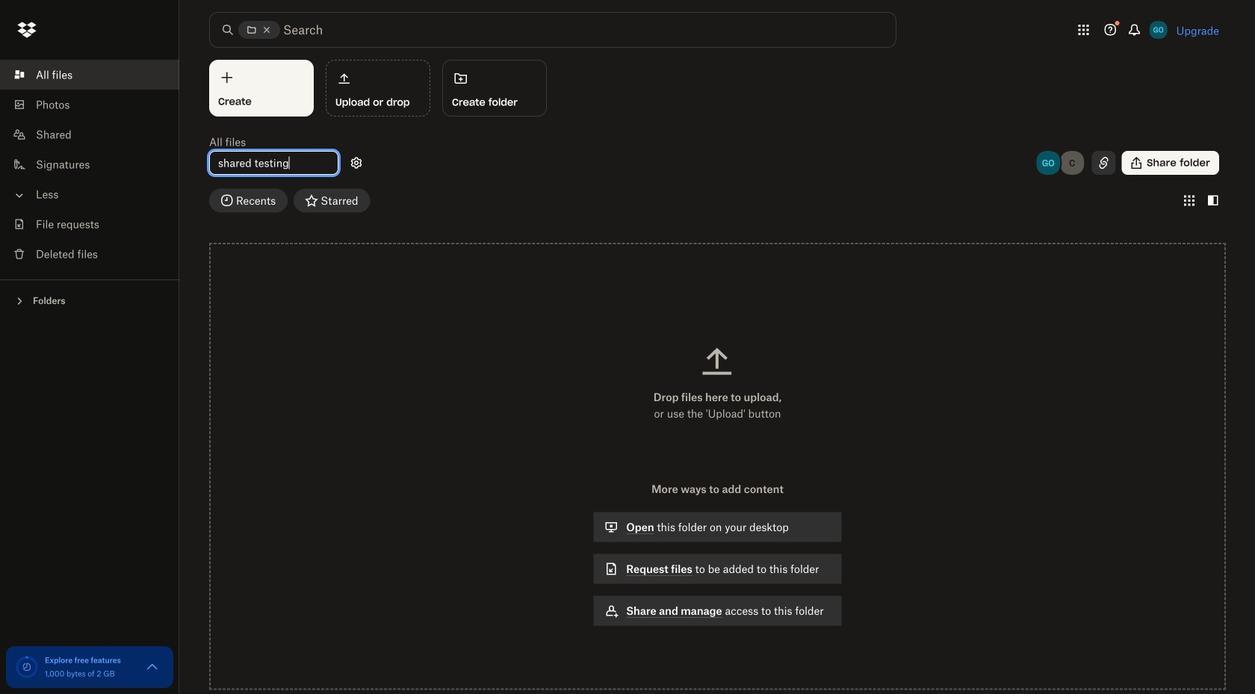 Task type: describe. For each thing, give the bounding box(es) containing it.
dropbox image
[[12, 15, 42, 45]]

Search in folder "testing" text field
[[283, 21, 866, 39]]

folder settings image
[[348, 154, 366, 172]]



Task type: vqa. For each thing, say whether or not it's contained in the screenshot.
Signatures within "list item"
no



Task type: locate. For each thing, give the bounding box(es) containing it.
list
[[0, 51, 179, 280]]

less image
[[12, 188, 27, 203]]

Rename directory text field
[[218, 155, 330, 171]]

quota usage progress bar
[[15, 656, 39, 680]]

list item
[[0, 60, 179, 90]]

quota usage image
[[15, 656, 39, 680]]



